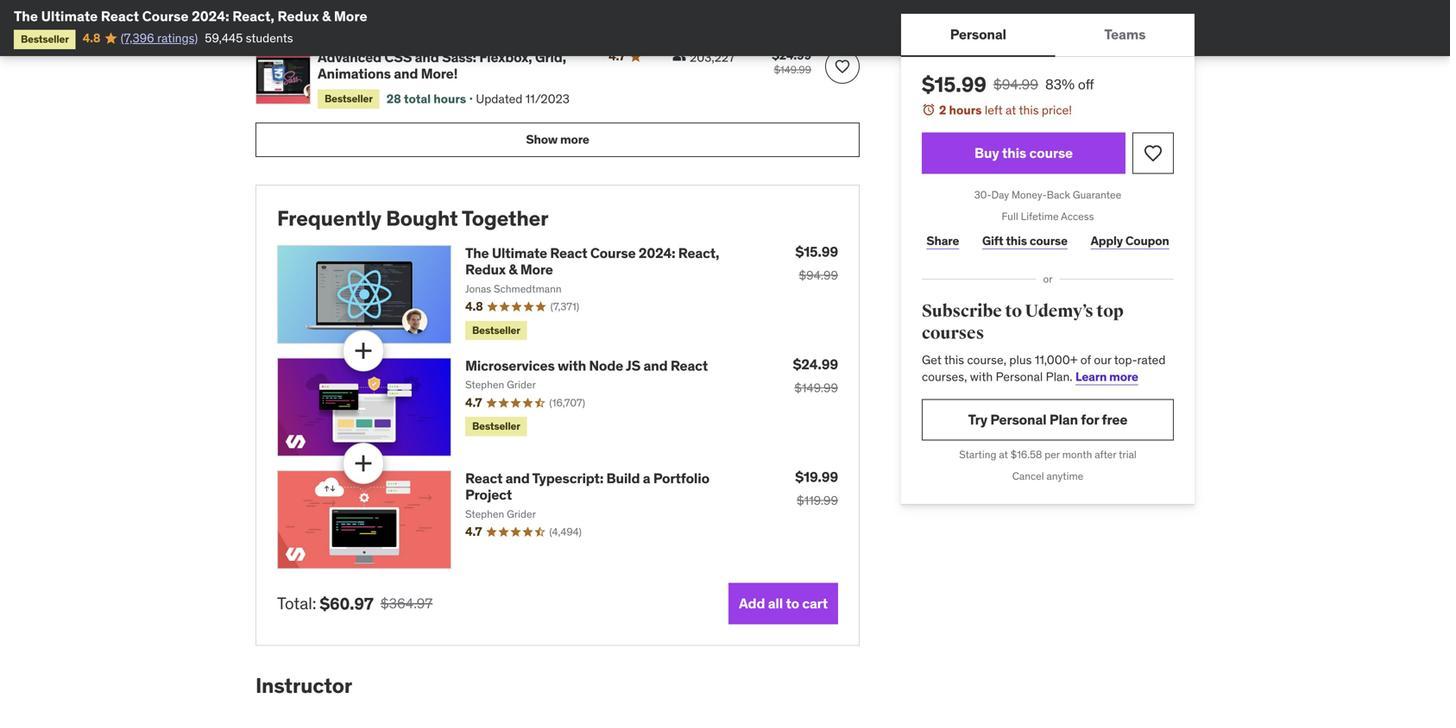 Task type: locate. For each thing, give the bounding box(es) containing it.
build
[[607, 470, 640, 487]]

2 course from the top
[[1030, 233, 1068, 249]]

1 course from the top
[[1030, 144, 1073, 162]]

and inside react and typescript: build a portfolio project stephen grider
[[506, 470, 530, 487]]

$24.99 $149.99
[[772, 48, 812, 76], [793, 356, 839, 396]]

1 vertical spatial 4.7
[[465, 395, 482, 411]]

react,
[[232, 7, 275, 25], [679, 244, 720, 262]]

more inside the ultimate react course 2024: react, redux & more jonas schmedtmann
[[521, 261, 553, 279]]

hours down more!
[[434, 91, 466, 106]]

1 vertical spatial at
[[999, 448, 1009, 462]]

with inside microservices with node js and react stephen grider
[[558, 357, 586, 375]]

2 grider from the top
[[507, 508, 536, 521]]

1 vertical spatial grider
[[507, 508, 536, 521]]

0 vertical spatial redux
[[278, 7, 319, 25]]

1 vertical spatial 4.8
[[465, 299, 483, 314]]

0 horizontal spatial more
[[334, 7, 368, 25]]

0 horizontal spatial 2024:
[[192, 7, 229, 25]]

1 vertical spatial $149.99
[[795, 380, 839, 396]]

16707 reviews element
[[550, 396, 586, 410]]

7371 reviews element
[[551, 300, 580, 314]]

personal
[[951, 25, 1007, 43], [996, 369, 1043, 385], [991, 411, 1047, 429]]

$94.99 inside $15.99 $94.99 83% off
[[994, 76, 1039, 93]]

stephen down microservices
[[465, 378, 505, 392]]

this
[[1019, 102, 1039, 118], [1003, 144, 1027, 162], [1006, 233, 1028, 249], [945, 352, 965, 368]]

node
[[589, 357, 624, 375]]

1 grider from the top
[[507, 378, 536, 392]]

course down lifetime
[[1030, 233, 1068, 249]]

react inside react and typescript: build a portfolio project stephen grider
[[465, 470, 503, 487]]

redux inside the ultimate react course 2024: react, redux & more jonas schmedtmann
[[465, 261, 506, 279]]

4.7 for react and typescript: build a portfolio project
[[465, 524, 482, 540]]

& up schmedtmann
[[509, 261, 518, 279]]

stephen
[[465, 378, 505, 392], [465, 508, 505, 521]]

try personal plan for free
[[969, 411, 1128, 429]]

0 vertical spatial react,
[[232, 7, 275, 25]]

0 vertical spatial wishlist image
[[834, 58, 852, 75]]

personal inside button
[[951, 25, 1007, 43]]

react right js on the left of the page
[[671, 357, 708, 375]]

0 vertical spatial course
[[142, 7, 189, 25]]

1 horizontal spatial redux
[[465, 261, 506, 279]]

1 horizontal spatial the
[[465, 244, 489, 262]]

1 vertical spatial 2024:
[[639, 244, 676, 262]]

0 horizontal spatial more
[[560, 132, 590, 147]]

redux
[[278, 7, 319, 25], [465, 261, 506, 279]]

1 horizontal spatial with
[[971, 369, 993, 385]]

plan
[[1050, 411, 1079, 429]]

0 horizontal spatial react,
[[232, 7, 275, 25]]

this for get
[[945, 352, 965, 368]]

0 horizontal spatial to
[[786, 595, 800, 613]]

and inside microservices with node js and react stephen grider
[[644, 357, 668, 375]]

0 horizontal spatial wishlist image
[[834, 58, 852, 75]]

the inside the ultimate react course 2024: react, redux & more jonas schmedtmann
[[465, 244, 489, 262]]

more inside show more button
[[560, 132, 590, 147]]

1 horizontal spatial wishlist image
[[1143, 143, 1164, 164]]

with down course,
[[971, 369, 993, 385]]

1 vertical spatial more
[[1110, 369, 1139, 385]]

the ultimate react course 2024: react, redux & more link
[[465, 244, 720, 279]]

1 vertical spatial stephen
[[465, 508, 505, 521]]

30-day money-back guarantee full lifetime access
[[975, 188, 1122, 223]]

react up the (7,371)
[[550, 244, 588, 262]]

personal up $15.99 $94.99 83% off
[[951, 25, 1007, 43]]

this for buy
[[1003, 144, 1027, 162]]

top
[[1097, 301, 1124, 322]]

0 vertical spatial ultimate
[[41, 7, 98, 25]]

1 vertical spatial ultimate
[[492, 244, 547, 262]]

redux for the ultimate react course 2024: react, redux & more
[[278, 7, 319, 25]]

0 horizontal spatial ultimate
[[41, 7, 98, 25]]

cancel
[[1013, 470, 1045, 483]]

personal button
[[902, 14, 1056, 55]]

more
[[560, 132, 590, 147], [1110, 369, 1139, 385]]

react and typescript: build a portfolio project stephen grider
[[465, 470, 710, 521]]

grider down 'project'
[[507, 508, 536, 521]]

0 vertical spatial to
[[1006, 301, 1022, 322]]

students
[[246, 30, 293, 46]]

grider inside microservices with node js and react stephen grider
[[507, 378, 536, 392]]

personal down plus on the right
[[996, 369, 1043, 385]]

0 horizontal spatial course
[[142, 7, 189, 25]]

animations
[[318, 65, 391, 83]]

grider down microservices
[[507, 378, 536, 392]]

1 vertical spatial wishlist image
[[1143, 143, 1164, 164]]

price!
[[1042, 102, 1073, 118]]

4.7 down 'project'
[[465, 524, 482, 540]]

1 vertical spatial $94.99
[[799, 268, 839, 283]]

more
[[334, 7, 368, 25], [521, 261, 553, 279]]

at left $16.58
[[999, 448, 1009, 462]]

& up advanced
[[322, 7, 331, 25]]

at right left
[[1006, 102, 1017, 118]]

this inside buy this course "button"
[[1003, 144, 1027, 162]]

redux up "students"
[[278, 7, 319, 25]]

1 horizontal spatial to
[[1006, 301, 1022, 322]]

jonas
[[465, 282, 492, 296]]

28 total hours
[[387, 91, 466, 106]]

more for learn more
[[1110, 369, 1139, 385]]

to left "udemy's"
[[1006, 301, 1022, 322]]

0 vertical spatial more
[[560, 132, 590, 147]]

0 horizontal spatial $94.99
[[799, 268, 839, 283]]

the for the ultimate react course 2024: react, redux & more jonas schmedtmann
[[465, 244, 489, 262]]

4.8 for (7,396 ratings)
[[83, 30, 100, 46]]

this for gift
[[1006, 233, 1028, 249]]

$94.99 inside $15.99 $94.99
[[799, 268, 839, 283]]

(7,396
[[121, 30, 154, 46]]

1 horizontal spatial $15.99
[[922, 72, 987, 98]]

courses
[[922, 323, 985, 344]]

with left node
[[558, 357, 586, 375]]

0 vertical spatial 4.8
[[83, 30, 100, 46]]

microservices
[[465, 357, 555, 375]]

hours
[[434, 91, 466, 106], [950, 102, 982, 118]]

react, for the ultimate react course 2024: react, redux & more jonas schmedtmann
[[679, 244, 720, 262]]

learn more link
[[1076, 369, 1139, 385]]

0 vertical spatial course
[[1030, 144, 1073, 162]]

free
[[1102, 411, 1128, 429]]

2024: for the ultimate react course 2024: react, redux & more
[[192, 7, 229, 25]]

1 stephen from the top
[[465, 378, 505, 392]]

tab list
[[902, 14, 1195, 57]]

0 horizontal spatial the
[[14, 7, 38, 25]]

0 vertical spatial grider
[[507, 378, 536, 392]]

react up (7,396
[[101, 7, 139, 25]]

0 vertical spatial $94.99
[[994, 76, 1039, 93]]

bestseller
[[325, 4, 373, 17], [21, 32, 69, 46], [325, 92, 373, 105], [472, 324, 521, 337], [472, 420, 521, 433]]

1 horizontal spatial course
[[591, 244, 636, 262]]

try personal plan for free link
[[922, 399, 1175, 441]]

to right the all
[[786, 595, 800, 613]]

tab list containing personal
[[902, 14, 1195, 57]]

(4,494)
[[550, 526, 582, 539]]

1 horizontal spatial 2024:
[[639, 244, 676, 262]]

more up advanced
[[334, 7, 368, 25]]

react
[[101, 7, 139, 25], [550, 244, 588, 262], [671, 357, 708, 375], [465, 470, 503, 487]]

$149.99
[[774, 63, 812, 76], [795, 380, 839, 396]]

0 horizontal spatial redux
[[278, 7, 319, 25]]

updated 11/2023
[[476, 91, 570, 106]]

share
[[927, 233, 960, 249]]

more down top-
[[1110, 369, 1139, 385]]

0 horizontal spatial 4.8
[[83, 30, 100, 46]]

alarm image
[[922, 103, 936, 117]]

personal up $16.58
[[991, 411, 1047, 429]]

course
[[142, 7, 189, 25], [591, 244, 636, 262]]

1 horizontal spatial $94.99
[[994, 76, 1039, 93]]

0 vertical spatial &
[[322, 7, 331, 25]]

redux up jonas
[[465, 261, 506, 279]]

more up schmedtmann
[[521, 261, 553, 279]]

0 horizontal spatial with
[[558, 357, 586, 375]]

$24.99
[[772, 48, 812, 63], [793, 356, 839, 373]]

stephen down 'project'
[[465, 508, 505, 521]]

0 horizontal spatial hours
[[434, 91, 466, 106]]

and
[[415, 48, 439, 66], [394, 65, 418, 83], [644, 357, 668, 375], [506, 470, 530, 487]]

react left typescript:
[[465, 470, 503, 487]]

ultimate inside the ultimate react course 2024: react, redux & more jonas schmedtmann
[[492, 244, 547, 262]]

this right 'buy'
[[1003, 144, 1027, 162]]

course up back
[[1030, 144, 1073, 162]]

4.7 left xsmall icon
[[609, 48, 626, 64]]

& for the ultimate react course 2024: react, redux & more
[[322, 7, 331, 25]]

access
[[1062, 210, 1095, 223]]

trial
[[1119, 448, 1137, 462]]

more right the show
[[560, 132, 590, 147]]

more for the ultimate react course 2024: react, redux & more jonas schmedtmann
[[521, 261, 553, 279]]

react inside the ultimate react course 2024: react, redux & more jonas schmedtmann
[[550, 244, 588, 262]]

udemy's
[[1026, 301, 1094, 322]]

cart
[[803, 595, 828, 613]]

1 vertical spatial course
[[1030, 233, 1068, 249]]

grider inside react and typescript: build a portfolio project stephen grider
[[507, 508, 536, 521]]

month
[[1063, 448, 1093, 462]]

2024:
[[192, 7, 229, 25], [639, 244, 676, 262]]

1 vertical spatial personal
[[996, 369, 1043, 385]]

0 vertical spatial $15.99
[[922, 72, 987, 98]]

1 vertical spatial $24.99 $149.99
[[793, 356, 839, 396]]

grider
[[507, 378, 536, 392], [507, 508, 536, 521]]

course inside the ultimate react course 2024: react, redux & more jonas schmedtmann
[[591, 244, 636, 262]]

wishlist image
[[834, 58, 852, 75], [1143, 143, 1164, 164]]

show
[[526, 132, 558, 147]]

1 horizontal spatial hours
[[950, 102, 982, 118]]

show more
[[526, 132, 590, 147]]

typescript:
[[532, 470, 604, 487]]

2024: inside the ultimate react course 2024: react, redux & more jonas schmedtmann
[[639, 244, 676, 262]]

1 vertical spatial &
[[509, 261, 518, 279]]

ultimate
[[41, 7, 98, 25], [492, 244, 547, 262]]

course inside "button"
[[1030, 144, 1073, 162]]

this right gift
[[1006, 233, 1028, 249]]

with
[[558, 357, 586, 375], [971, 369, 993, 385]]

0 vertical spatial at
[[1006, 102, 1017, 118]]

1 horizontal spatial ultimate
[[492, 244, 547, 262]]

1 vertical spatial redux
[[465, 261, 506, 279]]

$94.99 for $15.99 $94.99 83% off
[[994, 76, 1039, 93]]

0 vertical spatial 2024:
[[192, 7, 229, 25]]

1 vertical spatial $15.99
[[796, 243, 839, 261]]

this left price!
[[1019, 102, 1039, 118]]

this up courses,
[[945, 352, 965, 368]]

$15.99 $94.99 83% off
[[922, 72, 1095, 98]]

at inside "starting at $16.58 per month after trial cancel anytime"
[[999, 448, 1009, 462]]

redux for the ultimate react course 2024: react, redux & more jonas schmedtmann
[[465, 261, 506, 279]]

1 vertical spatial course
[[591, 244, 636, 262]]

add all to cart button
[[729, 583, 839, 625]]

back
[[1047, 188, 1071, 202]]

$119.99
[[797, 493, 839, 509]]

subscribe to udemy's top courses
[[922, 301, 1124, 344]]

4.8 left (7,396
[[83, 30, 100, 46]]

59,445
[[205, 30, 243, 46]]

this inside get this course, plus 11,000+ of our top-rated courses, with personal plan.
[[945, 352, 965, 368]]

4.7 down microservices
[[465, 395, 482, 411]]

apply coupon button
[[1087, 224, 1175, 258]]

a
[[643, 470, 651, 487]]

1 vertical spatial react,
[[679, 244, 720, 262]]

schmedtmann
[[494, 282, 562, 296]]

1 vertical spatial the
[[465, 244, 489, 262]]

at
[[1006, 102, 1017, 118], [999, 448, 1009, 462]]

& inside the ultimate react course 2024: react, redux & more jonas schmedtmann
[[509, 261, 518, 279]]

0 vertical spatial personal
[[951, 25, 1007, 43]]

1 horizontal spatial more
[[1110, 369, 1139, 385]]

4.8 down jonas
[[465, 299, 483, 314]]

react, inside the ultimate react course 2024: react, redux & more jonas schmedtmann
[[679, 244, 720, 262]]

css
[[385, 48, 412, 66]]

1 horizontal spatial &
[[509, 261, 518, 279]]

hours right 2
[[950, 102, 982, 118]]

1 horizontal spatial react,
[[679, 244, 720, 262]]

sass:
[[442, 48, 477, 66]]

0 vertical spatial more
[[334, 7, 368, 25]]

0 vertical spatial the
[[14, 7, 38, 25]]

83%
[[1046, 76, 1075, 93]]

show more button
[[256, 123, 860, 157]]

1 vertical spatial more
[[521, 261, 553, 279]]

2 stephen from the top
[[465, 508, 505, 521]]

11,000+
[[1035, 352, 1078, 368]]

0 horizontal spatial &
[[322, 7, 331, 25]]

learn
[[1076, 369, 1107, 385]]

and right js on the left of the page
[[644, 357, 668, 375]]

of
[[1081, 352, 1092, 368]]

$94.99 for $15.99 $94.99
[[799, 268, 839, 283]]

teams
[[1105, 25, 1146, 43]]

rated
[[1138, 352, 1166, 368]]

1 horizontal spatial 4.8
[[465, 299, 483, 314]]

1 horizontal spatial more
[[521, 261, 553, 279]]

2 vertical spatial 4.7
[[465, 524, 482, 540]]

teams button
[[1056, 14, 1195, 55]]

1 vertical spatial to
[[786, 595, 800, 613]]

0 horizontal spatial $15.99
[[796, 243, 839, 261]]

0 vertical spatial stephen
[[465, 378, 505, 392]]

this inside gift this course link
[[1006, 233, 1028, 249]]

more for the ultimate react course 2024: react, redux & more
[[334, 7, 368, 25]]

and left typescript:
[[506, 470, 530, 487]]



Task type: vqa. For each thing, say whether or not it's contained in the screenshot.
bottommost REDUX
yes



Task type: describe. For each thing, give the bounding box(es) containing it.
frequently
[[277, 206, 382, 232]]

money-
[[1012, 188, 1047, 202]]

more for show more
[[560, 132, 590, 147]]

total:
[[277, 593, 316, 614]]

course for gift this course
[[1030, 233, 1068, 249]]

59,445 students
[[205, 30, 293, 46]]

react and typescript: build a portfolio project link
[[465, 470, 710, 504]]

2 hours left at this price!
[[940, 102, 1073, 118]]

2 vertical spatial personal
[[991, 411, 1047, 429]]

4.7 for microservices with node js and react
[[465, 395, 482, 411]]

plus
[[1010, 352, 1032, 368]]

course for the ultimate react course 2024: react, redux & more jonas schmedtmann
[[591, 244, 636, 262]]

personal inside get this course, plus 11,000+ of our top-rated courses, with personal plan.
[[996, 369, 1043, 385]]

lifetime
[[1021, 210, 1059, 223]]

to inside subscribe to udemy's top courses
[[1006, 301, 1022, 322]]

course for buy this course
[[1030, 144, 1073, 162]]

xsmall image
[[673, 49, 687, 63]]

gift
[[983, 233, 1004, 249]]

4.8 for (7,371)
[[465, 299, 483, 314]]

4494 reviews element
[[550, 525, 582, 540]]

ultimate for the ultimate react course 2024: react, redux & more
[[41, 7, 98, 25]]

2
[[940, 102, 947, 118]]

get this course, plus 11,000+ of our top-rated courses, with personal plan.
[[922, 352, 1166, 385]]

course for the ultimate react course 2024: react, redux & more
[[142, 7, 189, 25]]

buy this course
[[975, 144, 1073, 162]]

subscribe
[[922, 301, 1002, 322]]

30-
[[975, 188, 992, 202]]

0 vertical spatial $149.99
[[774, 63, 812, 76]]

to inside button
[[786, 595, 800, 613]]

11/2023
[[526, 91, 570, 106]]

1 vertical spatial $24.99
[[793, 356, 839, 373]]

ultimate for the ultimate react course 2024: react, redux & more jonas schmedtmann
[[492, 244, 547, 262]]

& for the ultimate react course 2024: react, redux & more jonas schmedtmann
[[509, 261, 518, 279]]

$19.99
[[796, 468, 839, 486]]

total
[[404, 91, 431, 106]]

starting
[[960, 448, 997, 462]]

top-
[[1115, 352, 1138, 368]]

updated
[[476, 91, 523, 106]]

advanced
[[318, 48, 382, 66]]

(7,371)
[[551, 300, 580, 314]]

with inside get this course, plus 11,000+ of our top-rated courses, with personal plan.
[[971, 369, 993, 385]]

buy
[[975, 144, 1000, 162]]

advanced css and sass: flexbox, grid, animations and more!
[[318, 48, 567, 83]]

gift this course link
[[978, 224, 1073, 258]]

frequently bought together
[[277, 206, 549, 232]]

day
[[992, 188, 1010, 202]]

starting at $16.58 per month after trial cancel anytime
[[960, 448, 1137, 483]]

stephen inside react and typescript: build a portfolio project stephen grider
[[465, 508, 505, 521]]

anytime
[[1047, 470, 1084, 483]]

$16.58
[[1011, 448, 1043, 462]]

coupon
[[1126, 233, 1170, 249]]

the for the ultimate react course 2024: react, redux & more
[[14, 7, 38, 25]]

apply
[[1091, 233, 1124, 249]]

react, for the ultimate react course 2024: react, redux & more
[[232, 7, 275, 25]]

portfolio
[[654, 470, 710, 487]]

the ultimate react course 2024: react, redux & more
[[14, 7, 368, 25]]

ratings)
[[157, 30, 198, 46]]

react inside microservices with node js and react stephen grider
[[671, 357, 708, 375]]

buy this course button
[[922, 133, 1126, 174]]

28
[[387, 91, 401, 106]]

per
[[1045, 448, 1060, 462]]

microservices with node js and react link
[[465, 357, 708, 375]]

try
[[969, 411, 988, 429]]

and up total
[[394, 65, 418, 83]]

and right css
[[415, 48, 439, 66]]

left
[[985, 102, 1003, 118]]

for
[[1081, 411, 1100, 429]]

get
[[922, 352, 942, 368]]

2024: for the ultimate react course 2024: react, redux & more jonas schmedtmann
[[639, 244, 676, 262]]

$15.99 for $15.99 $94.99
[[796, 243, 839, 261]]

courses,
[[922, 369, 968, 385]]

full
[[1002, 210, 1019, 223]]

our
[[1095, 352, 1112, 368]]

total: $60.97 $364.97
[[277, 593, 433, 614]]

guarantee
[[1073, 188, 1122, 202]]

$364.97
[[381, 595, 433, 613]]

together
[[462, 206, 549, 232]]

0 vertical spatial 4.7
[[609, 48, 626, 64]]

advanced css and sass: flexbox, grid, animations and more! link
[[318, 48, 588, 83]]

microservices with node js and react stephen grider
[[465, 357, 708, 392]]

after
[[1095, 448, 1117, 462]]

all
[[768, 595, 783, 613]]

learn more
[[1076, 369, 1139, 385]]

0 vertical spatial $24.99
[[772, 48, 812, 63]]

$19.99 $119.99
[[796, 468, 839, 509]]

$15.99 for $15.99 $94.99 83% off
[[922, 72, 987, 98]]

stephen inside microservices with node js and react stephen grider
[[465, 378, 505, 392]]

(7,396 ratings)
[[121, 30, 198, 46]]

203,227
[[690, 50, 736, 65]]

0 vertical spatial $24.99 $149.99
[[772, 48, 812, 76]]

plan.
[[1046, 369, 1073, 385]]

share button
[[922, 224, 964, 258]]

js
[[626, 357, 641, 375]]

course,
[[968, 352, 1007, 368]]

apply coupon
[[1091, 233, 1170, 249]]

or
[[1044, 273, 1053, 286]]

add
[[739, 595, 765, 613]]

off
[[1079, 76, 1095, 93]]

more!
[[421, 65, 458, 83]]



